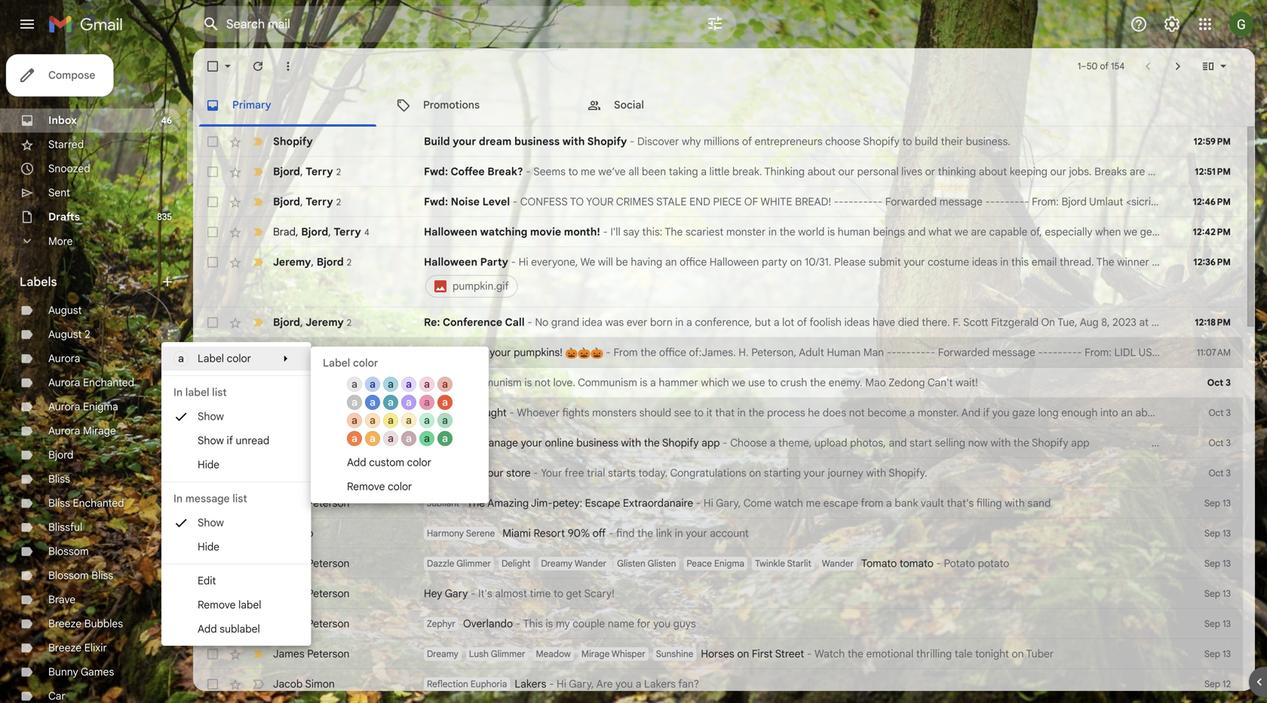 Task type: locate. For each thing, give the bounding box(es) containing it.
aurora link
[[48, 352, 80, 365]]

zephyr overlando - this is my couple name for you guys
[[427, 618, 696, 631]]

1 50 of 154
[[1078, 61, 1125, 72]]

1 vertical spatial office
[[659, 346, 686, 359]]

custom
[[369, 456, 404, 469]]

ideas left have
[[844, 316, 870, 329]]

1 vertical spatial august
[[48, 328, 82, 341]]

1 vertical spatial hi
[[704, 497, 713, 510]]

app down 'it'
[[702, 437, 720, 450]]

2 vertical spatial fwd:
[[424, 346, 446, 359]]

a right become
[[909, 407, 915, 420]]

august for august link
[[48, 304, 82, 317]]

for right food
[[451, 407, 464, 420]]

aurora for aurora enigma
[[48, 400, 80, 414]]

glimmer right lush
[[491, 649, 525, 660]]

None checkbox
[[205, 164, 220, 179], [205, 195, 220, 210], [205, 225, 220, 240], [205, 647, 220, 662], [205, 677, 220, 692], [205, 164, 220, 179], [205, 195, 220, 210], [205, 225, 220, 240], [205, 647, 220, 662], [205, 677, 220, 692]]

1 james peterson from the top
[[273, 346, 350, 359]]

menu containing a
[[161, 342, 311, 646]]

dazzle glimmer
[[427, 558, 491, 570]]

wander right starlit
[[822, 558, 854, 570]]

1 vertical spatial from:
[[1085, 346, 1112, 359]]

1 horizontal spatial ideas
[[972, 256, 998, 269]]

row containing brad
[[193, 217, 1267, 247]]

a down rgb (73, 134, 231) cell
[[370, 414, 376, 427]]

label up show if unread
[[185, 386, 209, 399]]

2 fwd: from the top
[[424, 195, 448, 209]]

a down "rgb (255, 222, 181)" cell in the bottom left of the page
[[370, 432, 376, 445]]

1 vertical spatial the
[[1096, 256, 1114, 269]]

grand
[[551, 316, 579, 329]]

it
[[706, 407, 713, 420]]

the left abyss
[[1169, 407, 1184, 420]]

rgb (162, 220, 193) cell
[[436, 412, 454, 430]]

0 vertical spatial fwd:
[[424, 165, 448, 178]]

harmony
[[427, 528, 464, 540]]

h.
[[739, 346, 749, 359]]

0 horizontal spatial get
[[566, 588, 582, 601]]

glisten down link
[[648, 558, 676, 570]]

of
[[744, 195, 758, 209]]

<info@mail.lidl.us>
[[1155, 346, 1243, 359]]

1 august from the top
[[48, 304, 82, 317]]

aurora up "bjord" link
[[48, 425, 80, 438]]

1 james from the top
[[273, 346, 304, 359]]

1 vertical spatial an
[[1121, 407, 1133, 420]]

umlaut inside row
[[301, 407, 335, 420]]

0 horizontal spatial hi
[[519, 256, 528, 269]]

blossom for blossom link
[[48, 545, 89, 558]]

from: left lidl
[[1085, 346, 1112, 359]]

1 horizontal spatial our
[[1050, 165, 1066, 178]]

3 not important switch from the top
[[250, 617, 265, 632]]

0 vertical spatial idea
[[1243, 165, 1264, 178]]

a down rgb (251, 211, 224) cell
[[424, 396, 430, 409]]

1 horizontal spatial get
[[1140, 226, 1156, 239]]

2 james peterson from the top
[[273, 497, 350, 510]]

a inside rgb (204, 166, 172) cell
[[406, 432, 412, 445]]

tab list
[[193, 84, 1255, 127]]

primary tab
[[193, 84, 382, 127]]

2 august from the top
[[48, 328, 82, 341]]

1 vertical spatial idea
[[582, 316, 603, 329]]

about up bread!
[[807, 165, 836, 178]]

aurora down the aurora link
[[48, 376, 80, 390]]

glimmer for dazzle glimmer
[[456, 558, 491, 570]]

2 aurora from the top
[[48, 376, 80, 390]]

james up brad klo
[[273, 497, 304, 510]]

enigma
[[83, 400, 118, 414], [714, 558, 744, 570]]

2 show from the top
[[198, 434, 224, 448]]

3 james from the top
[[273, 557, 304, 571]]

2 vertical spatial of
[[797, 316, 807, 329]]

brave
[[48, 594, 76, 607]]

2 lakers from the left
[[644, 678, 676, 691]]

business up trial
[[576, 437, 618, 450]]

everyone,
[[531, 256, 578, 269]]

1 about from the left
[[807, 165, 836, 178]]

1 vertical spatial dreamy
[[427, 649, 458, 660]]

blossom down blossom link
[[48, 569, 89, 583]]

1 in from the top
[[173, 386, 183, 399]]

1 horizontal spatial if
[[983, 407, 990, 420]]

1 fwd: from the top
[[424, 165, 448, 178]]

a left hammer
[[650, 376, 656, 390]]

1 vertical spatial if
[[227, 434, 233, 448]]

in right that at the bottom of the page
[[737, 407, 746, 420]]

rgb (255, 222, 181) cell
[[364, 412, 382, 430]]

august 2
[[48, 328, 90, 341]]

1 vertical spatial add
[[198, 623, 217, 636]]

2 vertical spatial show
[[198, 517, 224, 530]]

in for in label list
[[173, 386, 183, 399]]

1 sep 13 from the top
[[1204, 498, 1231, 509]]

a inside rgb (251, 76, 47) cell
[[442, 396, 448, 409]]

0 vertical spatial of
[[1100, 61, 1109, 72]]

cell
[[424, 255, 1267, 300]]

1 important according to google magic. switch from the top
[[250, 345, 265, 361]]

3 🎃 image from the left
[[591, 347, 603, 360]]

your right the submit
[[904, 256, 925, 269]]

enchanted for bliss enchanted
[[73, 497, 124, 510]]

1 vertical spatial bliss
[[48, 497, 70, 510]]

starlit
[[787, 558, 811, 570]]

0 horizontal spatial if
[[227, 434, 233, 448]]

0 vertical spatial label
[[185, 386, 209, 399]]

enchanted up blissful
[[73, 497, 124, 510]]

1 peterson from the top
[[307, 346, 350, 359]]

of right the millions
[[742, 135, 752, 148]]

bjord inside labels 'navigation'
[[48, 449, 73, 462]]

1 horizontal spatial app
[[1071, 437, 1089, 450]]

show if unread
[[198, 434, 269, 448]]

0 horizontal spatial will
[[598, 256, 613, 269]]

date
[[1246, 346, 1267, 359]]

reflection
[[427, 679, 468, 690]]

, for 12:46 pm
[[300, 195, 303, 208]]

5 peterson from the top
[[307, 618, 350, 631]]

a inside rgb (45, 162, 187) cell
[[388, 396, 394, 409]]

and left what
[[908, 226, 926, 239]]

enigma inside labels 'navigation'
[[83, 400, 118, 414]]

the right from
[[640, 346, 656, 359]]

a inside 'rgb (162, 220, 193)' cell
[[442, 414, 448, 427]]

remove
[[347, 480, 385, 494], [198, 599, 236, 612]]

1 vertical spatial me
[[273, 376, 288, 389]]

label color up the in label list
[[198, 352, 254, 365]]

rgb (66, 214, 146) cell
[[418, 430, 436, 448]]

0 vertical spatial list
[[212, 386, 227, 399]]

1 communism from the left
[[462, 376, 522, 390]]

whisper
[[612, 649, 645, 660]]

1 horizontal spatial about
[[979, 165, 1007, 178]]

get left scary!
[[566, 588, 582, 601]]

jeremy
[[273, 255, 311, 269], [306, 316, 344, 329]]

forwarded up wait!
[[938, 346, 990, 359]]

a inside rgb (231, 231, 231) cell
[[351, 378, 358, 391]]

1 horizontal spatial be
[[1170, 256, 1182, 269]]

party
[[480, 256, 508, 269], [424, 376, 452, 390]]

meadow
[[536, 649, 571, 660]]

gary, left are
[[569, 678, 594, 691]]

remove for remove color
[[347, 480, 385, 494]]

a left lot
[[774, 316, 780, 329]]

0 horizontal spatial gaze
[[1012, 407, 1035, 420]]

1 bjord , terry 2 from the top
[[273, 165, 341, 178]]

enigma for peace enigma
[[714, 558, 744, 570]]

2 hide from the top
[[198, 541, 220, 554]]

2 inside bjord , jeremy 2
[[347, 317, 352, 329]]

2 13 from the top
[[1223, 528, 1231, 540]]

if left unread
[[227, 434, 233, 448]]

search mail image
[[198, 11, 225, 38]]

0 vertical spatial not important switch
[[250, 436, 265, 451]]

enigma right peace
[[714, 558, 744, 570]]

brad klo
[[273, 527, 313, 540]]

90%
[[568, 527, 590, 540]]

2 in from the top
[[173, 492, 183, 506]]

1 vertical spatial glimmer
[[491, 649, 525, 660]]

month!
[[564, 226, 600, 239]]

petey:
[[553, 497, 582, 510]]

rgb (22, 167, 101) cell
[[436, 430, 454, 448]]

1 show from the top
[[198, 410, 224, 423]]

starts
[[608, 467, 636, 480]]

hide up edit
[[198, 541, 220, 554]]

1 vertical spatial gary,
[[569, 678, 594, 691]]

2 inside jeremy , bjord 2
[[347, 257, 352, 268]]

main content
[[193, 48, 1267, 704]]

white
[[760, 195, 792, 209]]

4 3 from the top
[[1226, 468, 1231, 479]]

list down show if unread
[[232, 492, 247, 506]]

1 vertical spatial forwarded
[[938, 346, 990, 359]]

rgb (251, 211, 224) cell
[[418, 376, 436, 394]]

lakers down meadow
[[515, 678, 546, 691]]

from
[[613, 346, 638, 359]]

a left rgb (242, 178, 168) cell
[[424, 378, 430, 391]]

your
[[541, 467, 562, 480]]

submit
[[869, 256, 901, 269]]

1 horizontal spatial gaze
[[1235, 407, 1258, 420]]

jacob simon
[[273, 678, 335, 691]]

enigma down "aurora enchanted"
[[83, 400, 118, 414]]

1 horizontal spatial from:
[[1085, 346, 1112, 359]]

glimmer down serene
[[456, 558, 491, 570]]

find
[[616, 527, 635, 540]]

1 gaze from the left
[[1012, 407, 1035, 420]]

4 aurora from the top
[[48, 425, 80, 438]]

selling
[[935, 437, 965, 450]]

upload
[[814, 437, 847, 450]]

rgb (152, 215, 228) cell
[[382, 376, 400, 394]]

bliss for bliss enchanted
[[48, 497, 70, 510]]

50
[[1087, 61, 1098, 72]]

2 vertical spatial message
[[185, 492, 230, 506]]

2 blossom from the top
[[48, 569, 89, 583]]

street
[[775, 648, 804, 661]]

on left the tuber
[[1012, 648, 1024, 661]]

breeze for breeze bubbles
[[48, 618, 82, 631]]

enigma for aurora enigma
[[83, 400, 118, 414]]

1 blossom from the top
[[48, 545, 89, 558]]

3 sep from the top
[[1204, 558, 1220, 570]]

a inside "rgb (255, 222, 181)" cell
[[370, 414, 376, 427]]

the up serene
[[467, 497, 485, 510]]

important mainly because it was sent directly to you. switch
[[250, 587, 265, 602]]

this:
[[642, 226, 662, 239]]

discover
[[637, 135, 679, 148]]

tuber
[[1026, 648, 1054, 661]]

a up the in label list
[[178, 352, 184, 365]]

fwd: left the noise
[[424, 195, 448, 209]]

1 horizontal spatial idea
[[1243, 165, 1264, 178]]

2 vertical spatial the
[[467, 497, 485, 510]]

bjord up bliss link
[[48, 449, 73, 462]]

a down rgb (185, 154, 255) cell
[[406, 414, 412, 427]]

0 vertical spatial get
[[1140, 226, 1156, 239]]

1 horizontal spatial and
[[889, 437, 907, 450]]

1 brad from the top
[[273, 225, 296, 239]]

1 vertical spatial business
[[576, 437, 618, 450]]

a
[[701, 165, 707, 178], [1213, 165, 1219, 178], [1229, 256, 1235, 269], [686, 316, 692, 329], [774, 316, 780, 329], [178, 352, 184, 365], [650, 376, 656, 390], [351, 378, 358, 391], [370, 378, 376, 391], [388, 378, 394, 391], [406, 378, 412, 391], [424, 378, 430, 391], [442, 378, 448, 391], [351, 396, 358, 409], [370, 396, 376, 409], [388, 396, 394, 409], [406, 396, 412, 409], [424, 396, 430, 409], [442, 396, 448, 409], [909, 407, 915, 420], [351, 414, 358, 427], [370, 414, 376, 427], [388, 414, 394, 427], [406, 414, 412, 427], [424, 414, 430, 427], [442, 414, 448, 427], [351, 432, 358, 445], [370, 432, 376, 445], [388, 432, 394, 445], [406, 432, 412, 445], [424, 432, 430, 445], [442, 432, 448, 445], [770, 437, 776, 450], [886, 497, 892, 510], [636, 678, 641, 691]]

and
[[961, 407, 980, 420]]

today.
[[638, 467, 668, 480]]

rgb (179, 239, 211) cell
[[418, 412, 436, 430]]

our up fwd: noise level - confess to your crimes stale end piece of white bread! ---------- forwarded message --------- from: bjord umlaut <sicritbjordd@gmail.com> dat
[[838, 165, 854, 178]]

4 james peterson from the top
[[273, 588, 350, 601]]

inbox link
[[48, 114, 77, 127]]

more
[[48, 235, 73, 248]]

2 horizontal spatial hi
[[704, 497, 713, 510]]

2 bjord , terry 2 from the top
[[273, 195, 341, 208]]

say
[[623, 226, 640, 239]]

a inside "rgb (253, 237, 193)" cell
[[406, 414, 412, 427]]

0 horizontal spatial list
[[212, 386, 227, 399]]

rgb (253, 237, 193) cell
[[400, 412, 418, 430]]

1 horizontal spatial not
[[849, 407, 865, 420]]

3 aurora from the top
[[48, 400, 80, 414]]

together.
[[1159, 226, 1202, 239]]

row containing jeremy
[[193, 247, 1267, 308]]

2 horizontal spatial will
[[1217, 407, 1232, 420]]

office inside cell
[[680, 256, 707, 269]]

the
[[780, 226, 795, 239], [640, 346, 656, 359], [810, 376, 826, 390], [748, 407, 764, 420], [1169, 407, 1184, 420], [644, 437, 660, 450], [1013, 437, 1029, 450], [637, 527, 653, 540], [848, 648, 863, 661]]

2 inside labels 'navigation'
[[85, 328, 90, 341]]

halloween for halloween party - hi everyone, we will be having an office halloween party on 10/31. please submit your costume ideas in this email thread. the winner will be awarded a trip to 
[[424, 256, 477, 269]]

a right from
[[886, 497, 892, 510]]

2 breeze from the top
[[48, 642, 82, 655]]

message down fitzgerald
[[992, 346, 1035, 359]]

cell containing halloween party
[[424, 255, 1267, 300]]

label up the in label list
[[198, 352, 224, 365]]

toggle split pane mode image
[[1201, 59, 1216, 74]]

a inside rgb (242, 178, 168) cell
[[442, 378, 448, 391]]

1 horizontal spatial message
[[939, 195, 983, 209]]

breeze for breeze elixir
[[48, 642, 82, 655]]

menu containing label color
[[311, 347, 489, 504]]

0 vertical spatial from:
[[1032, 195, 1059, 209]]

remove color
[[347, 480, 412, 494]]

label color
[[198, 352, 254, 365], [323, 357, 378, 370]]

a left rgb (251, 211, 224) cell
[[406, 378, 412, 391]]

gaze left b
[[1235, 407, 1258, 420]]

1 horizontal spatial mirage
[[581, 649, 610, 660]]

message inside labels 'navigation'
[[185, 492, 230, 506]]

delight
[[502, 558, 531, 570]]

a inside rgb (179, 239, 211) cell
[[424, 414, 430, 427]]

tab list containing primary
[[193, 84, 1255, 127]]

2 vertical spatial not important switch
[[250, 617, 265, 632]]

aurora for the aurora link
[[48, 352, 80, 365]]

rgb (246, 145, 178) cell
[[418, 394, 436, 412]]

2 sep 13 from the top
[[1204, 528, 1231, 540]]

dream
[[479, 135, 512, 148]]

promotions tab
[[384, 84, 574, 127]]

0 vertical spatial important according to google magic. switch
[[250, 345, 265, 361]]

2 🎃 image from the left
[[578, 347, 591, 360]]

5 sep 13 from the top
[[1204, 619, 1231, 630]]

0 vertical spatial add
[[347, 456, 366, 469]]

4 13 from the top
[[1223, 589, 1231, 600]]

on left first at the right bottom of the page
[[737, 648, 749, 661]]

label for remove
[[238, 599, 261, 612]]

, for 12:18 pm
[[300, 316, 303, 329]]

0 vertical spatial for
[[451, 407, 464, 420]]

main menu image
[[18, 15, 36, 33]]

wander down harmony serene miami resort 90% off - find the link in your account
[[575, 558, 606, 570]]

terry for fwd: noise level - confess to your crimes stale end piece of white bread! ---------- forwarded message --------- from: bjord umlaut <sicritbjordd@gmail.com> dat
[[306, 195, 333, 208]]

4 james from the top
[[273, 588, 304, 601]]

cell inside row
[[424, 255, 1267, 300]]

blossom down blissful
[[48, 545, 89, 558]]

are
[[596, 678, 613, 691]]

rgb (204, 166, 172) cell
[[400, 430, 418, 448]]

1 glisten from the left
[[617, 558, 645, 570]]

2 brad from the top
[[273, 527, 296, 540]]

bliss for bliss link
[[48, 473, 70, 486]]

0 vertical spatial remove
[[347, 480, 385, 494]]

bunny games link
[[48, 666, 114, 679]]

rgb (255, 117, 55) cell
[[345, 430, 364, 448]]

of right 50
[[1100, 61, 1109, 72]]

list for in label list
[[212, 386, 227, 399]]

idea left was
[[582, 316, 603, 329]]

ideas inside row
[[972, 256, 998, 269]]

2 wander from the left
[[822, 558, 854, 570]]

🎃 image down grand
[[578, 347, 591, 360]]

support image
[[1130, 15, 1148, 33]]

1 breeze from the top
[[48, 618, 82, 631]]

0 horizontal spatial we
[[732, 376, 745, 390]]

having
[[631, 256, 662, 269]]

james up jacob
[[273, 648, 304, 661]]

0 vertical spatial forwarded
[[885, 195, 937, 209]]

trip
[[1238, 256, 1254, 269]]

a inside rgb (182, 207, 245) cell
[[370, 378, 376, 391]]

None checkbox
[[205, 59, 220, 74], [205, 134, 220, 149], [205, 255, 220, 270], [205, 315, 220, 330], [205, 59, 220, 74], [205, 134, 220, 149], [205, 255, 220, 270], [205, 315, 220, 330]]

3 3 from the top
[[1226, 438, 1231, 449]]

None search field
[[193, 6, 736, 42]]

a down rgb (242, 178, 168) cell
[[442, 396, 448, 409]]

5 james peterson from the top
[[273, 618, 350, 631]]

row
[[193, 127, 1243, 157], [193, 157, 1267, 187], [193, 187, 1267, 217], [193, 217, 1267, 247], [193, 247, 1267, 308], [193, 308, 1267, 338], [193, 338, 1267, 368], [193, 368, 1243, 398], [345, 376, 454, 394], [345, 394, 454, 412], [193, 398, 1267, 428], [345, 412, 454, 430], [193, 428, 1243, 459], [345, 430, 454, 448], [193, 459, 1243, 489], [193, 489, 1243, 519], [193, 519, 1243, 549], [193, 549, 1243, 579], [193, 579, 1243, 609], [193, 609, 1243, 640], [193, 640, 1243, 670], [193, 670, 1243, 700]]

to right the seems
[[568, 165, 578, 178]]

0 horizontal spatial not
[[535, 376, 550, 390]]

me right watch on the bottom right of the page
[[806, 497, 821, 510]]

free
[[565, 467, 584, 480]]

build your dream business with shopify - discover why millions of entrepreneurs choose shopify to build their business. ﻿͏ ﻿͏ ﻿͏ ﻿͏ ﻿͏ ﻿͏ ﻿͏ ﻿͏ ﻿͏ ﻿͏ ﻿͏ ﻿͏ ﻿͏ ﻿͏ ﻿͏ ﻿͏ ﻿͏ ﻿͏ ﻿͏ ﻿͏ ﻿͏ ﻿͏ ﻿͏ ﻿͏ ﻿͏ ﻿͏ ﻿͏
[[424, 135, 1084, 148]]

0 horizontal spatial umlaut
[[301, 407, 335, 420]]

a left 'trip'
[[1229, 256, 1235, 269]]

blossom link
[[48, 545, 89, 558]]

1 vertical spatial mirage
[[581, 649, 610, 660]]

1 vertical spatial for
[[637, 618, 651, 631]]

label for in
[[185, 386, 209, 399]]

fitzgerald
[[991, 316, 1039, 329]]

our left jobs.
[[1050, 165, 1066, 178]]

a down rgb (227, 215, 255) cell
[[406, 396, 412, 409]]

1 vertical spatial label
[[238, 599, 261, 612]]

aurora enigma
[[48, 400, 118, 414]]

an
[[665, 256, 677, 269], [1121, 407, 1133, 420]]

aurora for aurora enchanted
[[48, 376, 80, 390]]

1 horizontal spatial gary,
[[716, 497, 741, 510]]

bunny games
[[48, 666, 114, 679]]

color up the in label list
[[227, 352, 251, 365]]

row containing brad klo
[[193, 519, 1243, 549]]

a down rgb (152, 215, 228) cell
[[388, 396, 394, 409]]

from: up of,
[[1032, 195, 1059, 209]]

1 horizontal spatial glisten
[[648, 558, 676, 570]]

party
[[762, 256, 787, 269]]

row containing jacob simon
[[193, 670, 1243, 700]]

gary, left come
[[716, 497, 741, 510]]

scary!
[[584, 588, 614, 601]]

not important switch
[[250, 436, 265, 451], [250, 557, 265, 572], [250, 617, 265, 632]]

have
[[873, 316, 895, 329]]

me left "we've"
[[581, 165, 596, 178]]

menu
[[161, 342, 311, 646], [311, 347, 489, 504]]

bjord down "brad , bjord , terry 4"
[[317, 255, 344, 269]]

remove down edit
[[198, 599, 236, 612]]

peterson
[[307, 346, 350, 359], [307, 497, 350, 510], [307, 557, 350, 571], [307, 588, 350, 601], [307, 618, 350, 631], [307, 648, 350, 661]]

1 vertical spatial terry
[[306, 195, 333, 208]]

0 vertical spatial party
[[480, 256, 508, 269]]

office
[[680, 256, 707, 269], [659, 346, 686, 359]]

communism up monsters on the bottom of the page
[[578, 376, 637, 390]]

james up me , bjord
[[273, 346, 304, 359]]

if inside menu
[[227, 434, 233, 448]]

your up peace
[[686, 527, 707, 540]]

on right party
[[790, 256, 802, 269]]

1 vertical spatial not
[[535, 376, 550, 390]]

2 sep from the top
[[1204, 528, 1220, 540]]

about
[[807, 165, 836, 178], [979, 165, 1007, 178]]

with left sand
[[1005, 497, 1025, 510]]

1 13 from the top
[[1223, 498, 1231, 509]]

be left the having at the top of page
[[616, 256, 628, 269]]

0 horizontal spatial and
[[459, 437, 477, 450]]

1 vertical spatial important according to google magic. switch
[[250, 376, 265, 391]]

starred
[[48, 138, 84, 151]]

important according to google magic. switch inside row
[[250, 376, 265, 391]]

tale
[[955, 648, 973, 661]]

the left the world
[[780, 226, 795, 239]]

we left use
[[732, 376, 745, 390]]

hi left everyone,
[[519, 256, 528, 269]]

0 vertical spatial me
[[581, 165, 596, 178]]

party up pumpkin.gif
[[480, 256, 508, 269]]

label color up rgb (231, 231, 231) cell
[[323, 357, 378, 370]]

3
[[1226, 377, 1231, 389], [1226, 408, 1231, 419], [1226, 438, 1231, 449], [1226, 468, 1231, 479]]

2 be from the left
[[1170, 256, 1182, 269]]

good.
[[1148, 165, 1175, 178]]

1 vertical spatial hide
[[198, 541, 220, 554]]

row containing me
[[193, 368, 1243, 398]]

list
[[212, 386, 227, 399], [232, 492, 247, 506]]

0 vertical spatial an
[[665, 256, 677, 269]]

rgb (251, 233, 131) cell
[[382, 412, 400, 430]]

important according to google magic. switch
[[250, 345, 265, 361], [250, 376, 265, 391]]

app down enough
[[1071, 437, 1089, 450]]

0 horizontal spatial lakers
[[515, 678, 546, 691]]

🎃 image left from
[[591, 347, 603, 360]]

1 our from the left
[[838, 165, 854, 178]]

1 vertical spatial brad
[[273, 527, 296, 540]]

🎃 image
[[565, 347, 578, 360], [578, 347, 591, 360], [591, 347, 603, 360]]

1 not important switch from the top
[[250, 436, 265, 451]]

4 peterson from the top
[[307, 588, 350, 601]]

0 vertical spatial in
[[173, 386, 183, 399]]

0 vertical spatial jeremy
[[273, 255, 311, 269]]

1 vertical spatial bjord , terry 2
[[273, 195, 341, 208]]

klo
[[298, 527, 313, 540]]

not important switch for shopify
[[250, 436, 265, 451]]

car link
[[48, 690, 65, 703]]

ideas left 'this'
[[972, 256, 998, 269]]

1 vertical spatial enchanted
[[73, 497, 124, 510]]

1 aurora from the top
[[48, 352, 80, 365]]

﻿͏
[[1013, 135, 1013, 148], [1016, 135, 1016, 148], [1019, 135, 1019, 148], [1021, 135, 1021, 148], [1024, 135, 1024, 148], [1027, 135, 1027, 148], [1029, 135, 1029, 148], [1032, 135, 1032, 148], [1035, 135, 1035, 148], [1038, 135, 1038, 148], [1040, 135, 1040, 148], [1043, 135, 1043, 148], [1046, 135, 1046, 148], [1048, 135, 1048, 148], [1051, 135, 1051, 148], [1054, 135, 1054, 148], [1057, 135, 1057, 148], [1059, 135, 1059, 148], [1062, 135, 1062, 148], [1065, 135, 1065, 148], [1067, 135, 1067, 148], [1070, 135, 1070, 148], [1073, 135, 1073, 148], [1075, 135, 1075, 148], [1078, 135, 1078, 148], [1081, 135, 1081, 148], [1084, 135, 1084, 148], [930, 467, 930, 480], [933, 467, 933, 480], [935, 467, 935, 480], [938, 467, 938, 480], [941, 467, 941, 480], [943, 467, 943, 480], [946, 467, 946, 480], [949, 467, 949, 480], [952, 467, 952, 480], [954, 467, 954, 480], [957, 467, 957, 480], [960, 467, 960, 480], [962, 467, 962, 480], [965, 467, 965, 480], [968, 467, 968, 480], [971, 467, 971, 480], [973, 467, 973, 480], [976, 467, 976, 480], [979, 467, 979, 480], [981, 467, 981, 480], [984, 467, 984, 480], [987, 467, 987, 480], [989, 467, 989, 480], [992, 467, 992, 480], [995, 467, 995, 480], [998, 467, 998, 480], [1000, 467, 1000, 480], [1003, 467, 1003, 480], [1006, 467, 1006, 480], [1008, 467, 1008, 480]]

0 horizontal spatial communism
[[462, 376, 522, 390]]

starting
[[764, 467, 801, 480]]

1 horizontal spatial enigma
[[714, 558, 744, 570]]

5 james from the top
[[273, 618, 304, 631]]

2 horizontal spatial and
[[908, 226, 926, 239]]

if right 'and'
[[983, 407, 990, 420]]

tomato tomato - potato potato
[[861, 557, 1009, 571]]

if inside row
[[983, 407, 990, 420]]

0 vertical spatial brad
[[273, 225, 296, 239]]

oct
[[1207, 377, 1223, 389], [1209, 408, 1224, 419], [1209, 438, 1224, 449], [1209, 468, 1224, 479]]

0 horizontal spatial label color
[[198, 352, 254, 365]]

mirage inside labels 'navigation'
[[83, 425, 116, 438]]

2 important according to google magic. switch from the top
[[250, 376, 265, 391]]

aurora
[[48, 352, 80, 365], [48, 376, 80, 390], [48, 400, 80, 414], [48, 425, 80, 438]]

older image
[[1171, 59, 1186, 74]]

add for add sublabel
[[198, 623, 217, 636]]

our
[[838, 165, 854, 178], [1050, 165, 1066, 178]]

in message list
[[173, 492, 247, 506]]



Task type: vqa. For each thing, say whether or not it's contained in the screenshot.
office
yes



Task type: describe. For each thing, give the bounding box(es) containing it.
sep 12
[[1204, 679, 1231, 690]]

the up the today.
[[644, 437, 660, 450]]

that's
[[947, 497, 974, 510]]

is right the world
[[827, 226, 835, 239]]

a inside rgb (255, 173, 70) cell
[[370, 432, 376, 445]]

jim-
[[531, 497, 553, 510]]

social tab
[[575, 84, 765, 127]]

a inside rgb (73, 134, 231) cell
[[370, 396, 376, 409]]

4 sep from the top
[[1204, 589, 1220, 600]]

a inside rgb (255, 200, 175) cell
[[351, 414, 358, 427]]

jeremy inside row
[[273, 255, 311, 269]]

1 horizontal spatial label color
[[323, 357, 378, 370]]

1 horizontal spatial will
[[1152, 256, 1167, 269]]

resort
[[534, 527, 565, 540]]

a inside rgb (251, 233, 131) cell
[[388, 414, 394, 427]]

is down pumpkins!
[[524, 376, 532, 390]]

dazzle
[[427, 558, 454, 570]]

halloween down 'monster'
[[710, 256, 759, 269]]

in inside cell
[[1000, 256, 1009, 269]]

to right time
[[554, 588, 563, 601]]

email
[[1032, 256, 1057, 269]]

Search mail text field
[[226, 17, 664, 32]]

bjord up jeremy , bjord 2
[[301, 225, 328, 239]]

row containing bjord umlaut
[[193, 398, 1267, 428]]

enemy.
[[829, 376, 863, 390]]

0 horizontal spatial label
[[198, 352, 224, 365]]

2 for re: conference call
[[347, 317, 352, 329]]

, for 12:51 pm
[[300, 165, 303, 178]]

on left the starting
[[749, 467, 761, 480]]

watch
[[774, 497, 803, 510]]

me inside row
[[273, 376, 288, 389]]

been
[[642, 165, 666, 178]]

in right "born"
[[675, 316, 684, 329]]

breeze bubbles
[[48, 618, 123, 631]]

1 vertical spatial of
[[742, 135, 752, 148]]

starred link
[[48, 138, 84, 151]]

potato
[[978, 557, 1009, 571]]

add for add custom color
[[347, 456, 366, 469]]

3 fwd: from the top
[[424, 346, 446, 359]]

filling
[[976, 497, 1002, 510]]

terry inside row
[[334, 225, 361, 239]]

inbox
[[48, 114, 77, 127]]

the inside cell
[[1096, 256, 1114, 269]]

bank
[[895, 497, 918, 510]]

gary, inside row
[[569, 678, 594, 691]]

a inside rgb (255, 117, 55) cell
[[351, 432, 358, 445]]

in right 'monster'
[[768, 226, 777, 239]]

2 for fwd: noise level
[[336, 197, 341, 208]]

rgb (194, 194, 194) cell
[[345, 394, 364, 412]]

1 horizontal spatial of
[[797, 316, 807, 329]]

terry for fwd: coffee break? - seems to me we've all been taking a little break. thinking about our personal lives or thinking about keeping our jobs. breaks are good. it's not a bad idea t
[[306, 165, 333, 178]]

main content containing primary
[[193, 48, 1267, 704]]

2 james from the top
[[273, 497, 304, 510]]

7 sep from the top
[[1204, 679, 1220, 690]]

to right 'hello'
[[470, 467, 480, 480]]

compose button
[[6, 54, 113, 97]]

2 vertical spatial bliss
[[91, 569, 113, 583]]

remove for remove label
[[198, 599, 236, 612]]

on inside cell
[[790, 256, 802, 269]]

1 app from the left
[[702, 437, 720, 450]]

the left link
[[637, 527, 653, 540]]

for inside row
[[451, 407, 464, 420]]

color down rgb (66, 214, 146) cell
[[407, 456, 431, 469]]

0 horizontal spatial you
[[616, 678, 633, 691]]

0 vertical spatial are
[[1130, 165, 1145, 178]]

end
[[689, 195, 710, 209]]

dreamy for dreamy
[[427, 649, 458, 660]]

that
[[715, 407, 735, 420]]

rgb (235, 219, 222) cell
[[382, 430, 400, 448]]

your right build
[[453, 135, 476, 148]]

a left little
[[701, 165, 707, 178]]

bjord up especially
[[1062, 195, 1087, 209]]

bjord up me , bjord
[[273, 316, 300, 329]]

to right use
[[768, 376, 778, 390]]

get inside row
[[1140, 226, 1156, 239]]

a inside rgb (152, 215, 228) cell
[[388, 378, 394, 391]]

4 sep 13 from the top
[[1204, 589, 1231, 600]]

guys
[[673, 618, 696, 631]]

1 horizontal spatial party
[[480, 256, 508, 269]]

a inside rgb (227, 215, 255) cell
[[406, 378, 412, 391]]

died
[[898, 316, 919, 329]]

primary
[[232, 98, 271, 112]]

important according to google magic. switch for me
[[250, 376, 265, 391]]

snoozed link
[[48, 162, 90, 175]]

horses
[[701, 648, 734, 661]]

2 peterson from the top
[[307, 497, 350, 510]]

rgb (251, 76, 47) cell
[[436, 394, 454, 412]]

your inside cell
[[904, 256, 925, 269]]

shopify up personal
[[863, 135, 900, 148]]

the right crush
[[810, 376, 826, 390]]

should
[[639, 407, 671, 420]]

piece
[[713, 195, 742, 209]]

bjord link
[[48, 449, 73, 462]]

shopify down primary tab
[[273, 135, 313, 148]]

more button
[[0, 229, 181, 253]]

refresh image
[[250, 59, 265, 74]]

shopify down see on the right bottom of the page
[[662, 437, 699, 450]]

advanced search options image
[[700, 8, 730, 38]]

2 our from the left
[[1050, 165, 1066, 178]]

halloween for halloween watching movie month! - i'll say this: the scariest monster in the world is human beings and what we are capable of, especially when we get together. jordan peele 
[[424, 226, 477, 239]]

f.
[[953, 316, 961, 329]]

a inside rgb (246, 145, 178) cell
[[424, 396, 430, 409]]

, for 12:42 pm
[[296, 225, 298, 239]]

jordan
[[1204, 226, 1237, 239]]

level
[[482, 195, 510, 209]]

bjord down primary tab
[[273, 165, 300, 178]]

jubilant
[[427, 498, 459, 509]]

5 13 from the top
[[1223, 619, 1231, 630]]

rgb (255, 200, 175) cell
[[345, 412, 364, 430]]

2 communism from the left
[[578, 376, 637, 390]]

1 horizontal spatial me
[[581, 165, 596, 178]]

tomato
[[900, 557, 934, 571]]

a inside the rgb (194, 194, 194) cell
[[351, 396, 358, 409]]

your left store
[[482, 467, 504, 480]]

labels heading
[[20, 275, 160, 290]]

more image
[[281, 59, 296, 74]]

- from the office of:james. h. peterson, adult human man ---------- forwarded message --------- from: lidl us <info@mail.lidl.us> date
[[603, 346, 1267, 359]]

rgb (45, 162, 187) cell
[[382, 394, 400, 412]]

3 13 from the top
[[1223, 558, 1231, 570]]

bjord up "bjord umlaut"
[[293, 376, 320, 389]]

3 james peterson from the top
[[273, 557, 350, 571]]

, for 12:36 pm
[[311, 255, 314, 269]]

2 horizontal spatial you
[[992, 407, 1010, 420]]

2 for fwd: coffee break?
[[336, 166, 341, 178]]

list for in message list
[[232, 492, 247, 506]]

the left process at bottom
[[748, 407, 764, 420]]

bliss link
[[48, 473, 70, 486]]

bjord up "brad , bjord , terry 4"
[[273, 195, 300, 208]]

blissful link
[[48, 521, 82, 534]]

6 sep from the top
[[1204, 649, 1220, 660]]

not important switch for james peterson
[[250, 617, 265, 632]]

mirage inside main content
[[581, 649, 610, 660]]

a left 'bad'
[[1213, 165, 1219, 178]]

1 wander from the left
[[575, 558, 606, 570]]

6 james peterson from the top
[[273, 648, 350, 661]]

brad , bjord , terry 4
[[273, 225, 369, 239]]

0 horizontal spatial business
[[514, 135, 560, 148]]

breeze elixir
[[48, 642, 107, 655]]

seems
[[533, 165, 566, 178]]

a inside rgb (251, 211, 224) cell
[[424, 378, 430, 391]]

your left online
[[521, 437, 542, 450]]

a down whisper at the bottom of the page
[[636, 678, 641, 691]]

10/31.
[[805, 256, 831, 269]]

sunshine
[[656, 649, 693, 660]]

name
[[608, 618, 634, 631]]

1 🎃 image from the left
[[565, 347, 578, 360]]

1 horizontal spatial we
[[955, 226, 968, 239]]

with up the seems
[[562, 135, 585, 148]]

2 horizontal spatial of
[[1100, 61, 1109, 72]]

rgb (182, 207, 245) cell
[[364, 376, 382, 394]]

august for august 2
[[48, 328, 82, 341]]

2 app from the left
[[1071, 437, 1089, 450]]

choose
[[825, 135, 861, 148]]

color up rgb (182, 207, 245) cell
[[353, 357, 378, 370]]

2 about from the left
[[979, 165, 1007, 178]]

brad for brad klo
[[273, 527, 296, 540]]

12:36 pm
[[1193, 257, 1231, 268]]

11:07 am
[[1197, 347, 1231, 359]]

awarded
[[1185, 256, 1226, 269]]

1 vertical spatial jeremy
[[306, 316, 344, 329]]

world
[[798, 226, 825, 239]]

settings image
[[1163, 15, 1181, 33]]

bjord , terry 2 for fwd: noise level - confess to your crimes stale end piece of white bread! ---------- forwarded message --------- from: bjord umlaut <sicritbjordd@gmail.com> dat
[[273, 195, 341, 208]]

aurora enigma link
[[48, 400, 118, 414]]

games
[[81, 666, 114, 679]]

a inside "rgb (235, 219, 222)" cell
[[388, 432, 394, 445]]

fwd: prepare your pumpkins!
[[424, 346, 565, 359]]

gmail image
[[48, 9, 130, 39]]

create
[[424, 437, 456, 450]]

1 sep from the top
[[1204, 498, 1220, 509]]

blossom for blossom bliss
[[48, 569, 89, 583]]

unread
[[236, 434, 269, 448]]

brad for brad , bjord , terry 4
[[273, 225, 296, 239]]

labels navigation
[[0, 48, 489, 704]]

rgb (73, 134, 231) cell
[[364, 394, 382, 412]]

1 lakers from the left
[[515, 678, 546, 691]]

peace enigma
[[687, 558, 744, 570]]

aurora for aurora mirage
[[48, 425, 80, 438]]

6 peterson from the top
[[307, 648, 350, 661]]

fwd: for fwd: noise level
[[424, 195, 448, 209]]

lush
[[469, 649, 489, 660]]

rgb (185, 154, 255) cell
[[400, 394, 418, 412]]

to right 'trip'
[[1257, 256, 1267, 269]]

1 3 from the top
[[1226, 377, 1231, 389]]

0 vertical spatial umlaut
[[1089, 195, 1123, 209]]

1 hide from the top
[[198, 459, 220, 472]]

3 sep 13 from the top
[[1204, 558, 1231, 570]]

rgb (242, 178, 168) cell
[[436, 376, 454, 394]]

a inside rgb (22, 167, 101) cell
[[442, 432, 448, 445]]

harmony serene miami resort 90% off - find the link in your account
[[427, 527, 749, 540]]

a inside rgb (185, 154, 255) cell
[[406, 396, 412, 409]]

my
[[556, 618, 570, 631]]

shopify up "we've"
[[587, 135, 627, 148]]

scariest
[[686, 226, 724, 239]]

a inside rgb (66, 214, 146) cell
[[424, 432, 430, 445]]

euphoria
[[471, 679, 507, 690]]

the right now
[[1013, 437, 1029, 450]]

to left build
[[902, 135, 912, 148]]

1 horizontal spatial business
[[576, 437, 618, 450]]

sep 13 inside row
[[1204, 528, 1231, 540]]

3 peterson from the top
[[307, 557, 350, 571]]

shopify up brad klo
[[273, 467, 310, 480]]

your right prepare
[[490, 346, 511, 359]]

1 horizontal spatial label
[[323, 357, 350, 370]]

us
[[1139, 346, 1152, 359]]

1 vertical spatial message
[[992, 346, 1035, 359]]

tab list inside main content
[[193, 84, 1255, 127]]

with up starts
[[621, 437, 641, 450]]

build
[[424, 135, 450, 148]]

1 vertical spatial party
[[424, 376, 452, 390]]

bjord , terry 2 for fwd: coffee break? - seems to me we've all been taking a little break. thinking about our personal lives or thinking about keeping our jobs. breaks are good. it's not a bad idea t
[[273, 165, 341, 178]]

0 vertical spatial not
[[1195, 165, 1211, 178]]

is left my
[[546, 618, 553, 631]]

6 james from the top
[[273, 648, 304, 661]]

hi inside cell
[[519, 256, 528, 269]]

2 not important switch from the top
[[250, 557, 265, 572]]

6 sep 13 from the top
[[1204, 649, 1231, 660]]

almost
[[495, 588, 527, 601]]

peele
[[1240, 226, 1266, 239]]

rgb (255, 173, 70) cell
[[364, 430, 382, 448]]

your left the journey at the right bottom
[[804, 467, 825, 480]]

a inside cell
[[1229, 256, 1235, 269]]

in right link
[[675, 527, 683, 540]]

shopify down "bjord umlaut"
[[273, 437, 310, 450]]

we've
[[598, 165, 626, 178]]

drafts link
[[48, 210, 80, 224]]

1 horizontal spatial hi
[[557, 678, 566, 691]]

add custom color
[[347, 456, 431, 469]]

in for in message list
[[173, 492, 183, 506]]

love.
[[553, 376, 575, 390]]

5 sep from the top
[[1204, 619, 1220, 630]]

a left theme,
[[770, 437, 776, 450]]

all
[[628, 165, 639, 178]]

color down add custom color at the left of page
[[388, 480, 412, 494]]

social
[[614, 98, 644, 112]]

snoozed
[[48, 162, 90, 175]]

b
[[1261, 407, 1267, 420]]

important according to google magic. switch for james peterson
[[250, 345, 265, 361]]

are inside row
[[971, 226, 986, 239]]

with right now
[[991, 437, 1011, 450]]

2 horizontal spatial we
[[1124, 226, 1137, 239]]

thinking
[[938, 165, 976, 178]]

human
[[827, 346, 861, 359]]

and inside row
[[908, 226, 926, 239]]

2 glisten from the left
[[648, 558, 676, 570]]

1 vertical spatial ideas
[[844, 316, 870, 329]]

jubilant the amazing jim-petey: escape extraordanaire - hi gary, come watch me escape from a bank vault that's filling with sand
[[427, 497, 1051, 510]]

enchanted for aurora enchanted
[[83, 376, 134, 390]]

tonight
[[975, 648, 1009, 661]]

edit
[[198, 575, 216, 588]]

0 horizontal spatial an
[[665, 256, 677, 269]]

1 horizontal spatial the
[[665, 226, 683, 239]]

dreamy wander
[[541, 558, 606, 570]]

with up from
[[866, 467, 886, 480]]

1 be from the left
[[616, 256, 628, 269]]

2 3 from the top
[[1226, 408, 1231, 419]]

shopify down long
[[1032, 437, 1068, 450]]

2 horizontal spatial me
[[806, 497, 821, 510]]

but
[[755, 316, 771, 329]]

0 horizontal spatial idea
[[582, 316, 603, 329]]

rgb (227, 215, 255) cell
[[400, 376, 418, 394]]

dreamy for dreamy wander
[[541, 558, 573, 570]]

bjord down me , bjord
[[273, 407, 298, 420]]

1 horizontal spatial for
[[637, 618, 651, 631]]

is up should
[[640, 376, 647, 390]]

tue,
[[1057, 316, 1077, 329]]

0 vertical spatial message
[[939, 195, 983, 209]]

serene
[[466, 528, 495, 540]]

6 13 from the top
[[1223, 649, 1231, 660]]

rgb (231, 231, 231) cell
[[345, 376, 364, 394]]

1 horizontal spatial forwarded
[[938, 346, 990, 359]]

2 gaze from the left
[[1235, 407, 1258, 420]]

say
[[424, 467, 441, 480]]

the right watch
[[848, 648, 863, 661]]

1 horizontal spatial an
[[1121, 407, 1133, 420]]

man
[[863, 346, 884, 359]]

there.
[[922, 316, 950, 329]]

prepare
[[449, 346, 487, 359]]

3 show from the top
[[198, 517, 224, 530]]

0 vertical spatial gary,
[[716, 497, 741, 510]]

scott
[[963, 316, 988, 329]]

glimmer for lush glimmer
[[491, 649, 525, 660]]

fwd: for fwd: coffee break?
[[424, 165, 448, 178]]

use
[[748, 376, 765, 390]]

to left 'it'
[[694, 407, 704, 420]]

capable
[[989, 226, 1027, 239]]

1 vertical spatial you
[[653, 618, 671, 631]]

a right "born"
[[686, 316, 692, 329]]



